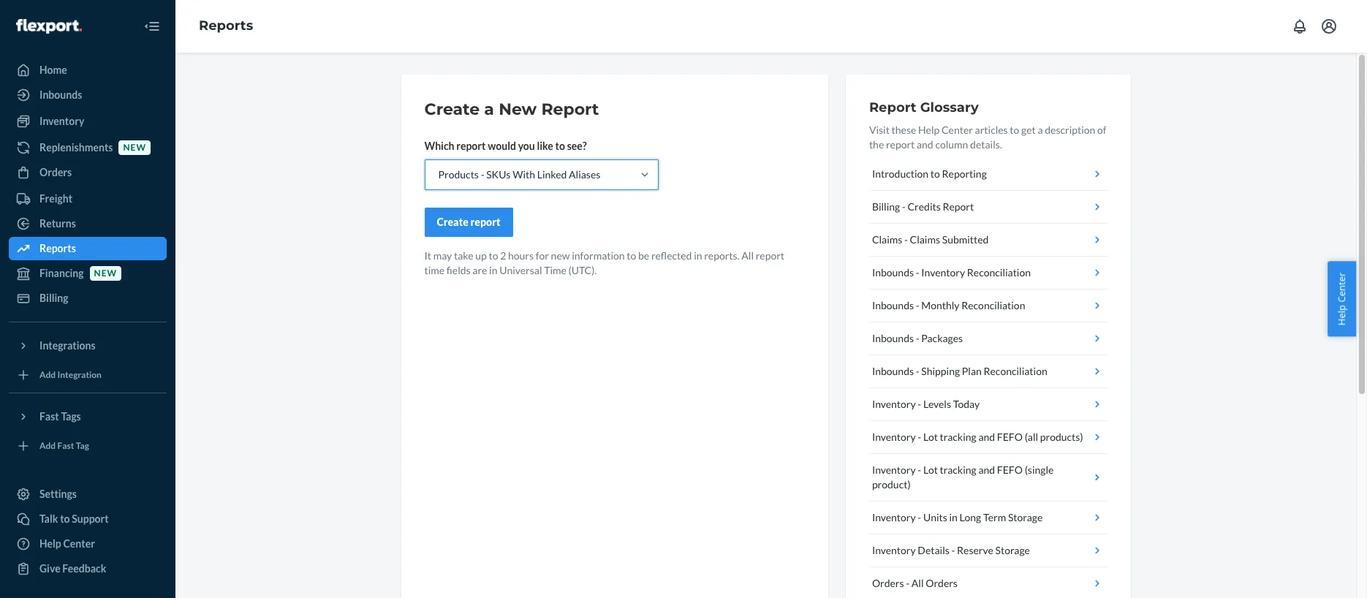 Task type: describe. For each thing, give the bounding box(es) containing it.
time
[[544, 264, 567, 276]]

inbounds for inbounds - inventory reconciliation
[[872, 266, 914, 279]]

term
[[984, 511, 1007, 524]]

add fast tag
[[39, 441, 89, 452]]

- for inventory - units in long term storage
[[918, 511, 922, 524]]

details
[[918, 544, 950, 557]]

to inside button
[[931, 167, 940, 180]]

these
[[892, 124, 917, 136]]

- for billing - credits report
[[902, 200, 906, 213]]

new
[[499, 99, 537, 119]]

- for inbounds - inventory reconciliation
[[916, 266, 920, 279]]

returns link
[[9, 212, 167, 236]]

shipping
[[922, 365, 960, 377]]

1 horizontal spatial in
[[694, 249, 703, 262]]

lot for inventory - lot tracking and fefo (all products)
[[924, 431, 938, 443]]

details.
[[971, 138, 1003, 151]]

claims - claims submitted
[[872, 233, 989, 246]]

give feedback
[[39, 562, 106, 575]]

and for inventory - lot tracking and fefo (single product)
[[979, 464, 995, 476]]

linked
[[537, 168, 567, 181]]

like
[[537, 140, 554, 152]]

open notifications image
[[1292, 18, 1309, 35]]

give feedback button
[[9, 557, 167, 581]]

inventory - levels today button
[[870, 388, 1108, 421]]

help inside button
[[1336, 305, 1349, 326]]

- for inbounds - packages
[[916, 332, 920, 344]]

which
[[425, 140, 455, 152]]

storage inside button
[[1009, 511, 1043, 524]]

- for inventory - levels today
[[918, 398, 922, 410]]

inbounds for inbounds - packages
[[872, 332, 914, 344]]

report glossary
[[870, 99, 979, 116]]

fast tags
[[39, 410, 81, 423]]

product)
[[872, 478, 911, 491]]

returns
[[39, 217, 76, 230]]

inventory for inventory - units in long term storage
[[872, 511, 916, 524]]

inventory details - reserve storage
[[872, 544, 1030, 557]]

visit
[[870, 124, 890, 136]]

billing - credits report button
[[870, 191, 1108, 224]]

visit these help center articles to get a description of the report and column details.
[[870, 124, 1107, 151]]

tags
[[61, 410, 81, 423]]

- inside 'button'
[[952, 544, 955, 557]]

inventory - lot tracking and fefo (single product) button
[[870, 454, 1108, 502]]

orders for orders
[[39, 166, 72, 178]]

report inside visit these help center articles to get a description of the report and column details.
[[886, 138, 915, 151]]

inbounds - shipping plan reconciliation
[[872, 365, 1048, 377]]

the
[[870, 138, 884, 151]]

you
[[518, 140, 535, 152]]

may
[[433, 249, 452, 262]]

report inside it may take up to 2 hours for new information to be reflected in reports. all report time fields are in universal time (utc).
[[756, 249, 785, 262]]

integrations button
[[9, 334, 167, 358]]

inventory for inventory
[[39, 115, 84, 127]]

introduction to reporting button
[[870, 158, 1108, 191]]

create report
[[437, 216, 501, 228]]

(utc).
[[569, 264, 597, 276]]

1 vertical spatial fast
[[57, 441, 74, 452]]

freight link
[[9, 187, 167, 211]]

reports.
[[704, 249, 740, 262]]

fast tags button
[[9, 405, 167, 429]]

products)
[[1041, 431, 1084, 443]]

give
[[39, 562, 60, 575]]

0 vertical spatial reports
[[199, 18, 253, 34]]

and for inventory - lot tracking and fefo (all products)
[[979, 431, 995, 443]]

- for inbounds - shipping plan reconciliation
[[916, 365, 920, 377]]

integrations
[[39, 339, 96, 352]]

get
[[1022, 124, 1036, 136]]

fefo for (single
[[997, 464, 1023, 476]]

units
[[924, 511, 948, 524]]

(single
[[1025, 464, 1054, 476]]

to inside visit these help center articles to get a description of the report and column details.
[[1010, 124, 1020, 136]]

fields
[[447, 264, 471, 276]]

add integration link
[[9, 363, 167, 387]]

all inside it may take up to 2 hours for new information to be reflected in reports. all report time fields are in universal time (utc).
[[742, 249, 754, 262]]

support
[[72, 513, 109, 525]]

inbounds - packages
[[872, 332, 963, 344]]

inbounds for inbounds - shipping plan reconciliation
[[872, 365, 914, 377]]

glossary
[[921, 99, 979, 116]]

orders - all orders button
[[870, 568, 1108, 598]]

add for add fast tag
[[39, 441, 56, 452]]

reserve
[[957, 544, 994, 557]]

- for inventory - lot tracking and fefo (single product)
[[918, 464, 922, 476]]

report for billing - credits report
[[943, 200, 974, 213]]

be
[[639, 249, 650, 262]]

feedback
[[62, 562, 106, 575]]

help center link
[[9, 532, 167, 556]]

2 claims from the left
[[910, 233, 941, 246]]

create for create report
[[437, 216, 469, 228]]

talk to support button
[[9, 508, 167, 531]]

credits
[[908, 200, 941, 213]]

2
[[500, 249, 506, 262]]

report inside button
[[471, 216, 501, 228]]

long
[[960, 511, 982, 524]]

to left 2
[[489, 249, 498, 262]]

inventory - lot tracking and fefo (all products) button
[[870, 421, 1108, 454]]

packages
[[922, 332, 963, 344]]

inventory inside inbounds - inventory reconciliation button
[[922, 266, 965, 279]]

articles
[[975, 124, 1008, 136]]

for
[[536, 249, 549, 262]]

products - skus with linked aliases
[[438, 168, 601, 181]]

billing for billing - credits report
[[872, 200, 900, 213]]

- for inventory - lot tracking and fefo (all products)
[[918, 431, 922, 443]]

would
[[488, 140, 516, 152]]

create for create a new report
[[425, 99, 480, 119]]

time
[[425, 264, 445, 276]]

- for inbounds - monthly reconciliation
[[916, 299, 920, 312]]

aliases
[[569, 168, 601, 181]]

plan
[[962, 365, 982, 377]]

skus
[[487, 168, 511, 181]]

billing - credits report
[[872, 200, 974, 213]]

tracking for (all
[[940, 431, 977, 443]]

see?
[[567, 140, 587, 152]]

inventory for inventory - levels today
[[872, 398, 916, 410]]

inventory - lot tracking and fefo (all products)
[[872, 431, 1084, 443]]



Task type: locate. For each thing, give the bounding box(es) containing it.
orders up the freight
[[39, 166, 72, 178]]

orders - all orders
[[872, 577, 958, 589]]

1 vertical spatial a
[[1038, 124, 1043, 136]]

1 horizontal spatial help
[[919, 124, 940, 136]]

reports link
[[199, 18, 253, 34], [9, 237, 167, 260]]

0 vertical spatial and
[[917, 138, 934, 151]]

it
[[425, 249, 432, 262]]

1 vertical spatial tracking
[[940, 464, 977, 476]]

hours
[[508, 249, 534, 262]]

and down inventory - levels today button
[[979, 431, 995, 443]]

inventory inside inventory - levels today button
[[872, 398, 916, 410]]

storage right term
[[1009, 511, 1043, 524]]

monthly
[[922, 299, 960, 312]]

2 vertical spatial center
[[63, 538, 95, 550]]

1 vertical spatial and
[[979, 431, 995, 443]]

in inside button
[[950, 511, 958, 524]]

1 add from the top
[[39, 370, 56, 381]]

1 vertical spatial help
[[1336, 305, 1349, 326]]

inventory up monthly
[[922, 266, 965, 279]]

claims down billing - credits report
[[872, 233, 903, 246]]

new for financing
[[94, 268, 117, 279]]

inventory inside inventory - units in long term storage button
[[872, 511, 916, 524]]

0 vertical spatial in
[[694, 249, 703, 262]]

1 horizontal spatial report
[[870, 99, 917, 116]]

replenishments
[[39, 141, 113, 154]]

help center inside button
[[1336, 273, 1349, 326]]

inbounds - shipping plan reconciliation button
[[870, 355, 1108, 388]]

today
[[953, 398, 980, 410]]

1 vertical spatial help center
[[39, 538, 95, 550]]

create inside button
[[437, 216, 469, 228]]

billing down financing at top
[[39, 292, 68, 304]]

inventory for inventory - lot tracking and fefo (single product)
[[872, 464, 916, 476]]

claims - claims submitted button
[[870, 224, 1108, 257]]

0 vertical spatial fefo
[[997, 431, 1023, 443]]

- left 'units'
[[918, 511, 922, 524]]

billing for billing
[[39, 292, 68, 304]]

reconciliation down inbounds - packages button on the right bottom
[[984, 365, 1048, 377]]

to left get
[[1010, 124, 1020, 136]]

and inside visit these help center articles to get a description of the report and column details.
[[917, 138, 934, 151]]

take
[[454, 249, 474, 262]]

orders for orders - all orders
[[872, 577, 904, 589]]

0 horizontal spatial reports
[[39, 242, 76, 255]]

inventory - units in long term storage
[[872, 511, 1043, 524]]

to left reporting
[[931, 167, 940, 180]]

inbounds - inventory reconciliation button
[[870, 257, 1108, 290]]

fefo for (all
[[997, 431, 1023, 443]]

report
[[542, 99, 599, 119], [870, 99, 917, 116], [943, 200, 974, 213]]

tracking inside inventory - lot tracking and fefo (single product)
[[940, 464, 977, 476]]

close navigation image
[[143, 18, 161, 35]]

inbounds for inbounds
[[39, 88, 82, 101]]

claims down credits
[[910, 233, 941, 246]]

inventory up replenishments
[[39, 115, 84, 127]]

help center
[[1336, 273, 1349, 326], [39, 538, 95, 550]]

fast
[[39, 410, 59, 423], [57, 441, 74, 452]]

1 vertical spatial reconciliation
[[962, 299, 1026, 312]]

- left 'packages'
[[916, 332, 920, 344]]

0 vertical spatial a
[[484, 99, 494, 119]]

1 fefo from the top
[[997, 431, 1023, 443]]

in left reports.
[[694, 249, 703, 262]]

open account menu image
[[1321, 18, 1338, 35]]

and left column
[[917, 138, 934, 151]]

0 horizontal spatial help
[[39, 538, 61, 550]]

levels
[[924, 398, 952, 410]]

reporting
[[942, 167, 987, 180]]

inbounds down inbounds - packages
[[872, 365, 914, 377]]

2 horizontal spatial new
[[551, 249, 570, 262]]

and inside inventory - lot tracking and fefo (single product)
[[979, 464, 995, 476]]

0 horizontal spatial reports link
[[9, 237, 167, 260]]

0 horizontal spatial report
[[542, 99, 599, 119]]

inventory - lot tracking and fefo (single product)
[[872, 464, 1054, 491]]

reconciliation for inbounds - inventory reconciliation
[[967, 266, 1031, 279]]

0 vertical spatial lot
[[924, 431, 938, 443]]

inbounds for inbounds - monthly reconciliation
[[872, 299, 914, 312]]

1 vertical spatial create
[[437, 216, 469, 228]]

2 horizontal spatial center
[[1336, 273, 1349, 303]]

to left be
[[627, 249, 637, 262]]

a
[[484, 99, 494, 119], [1038, 124, 1043, 136]]

- for products - skus with linked aliases
[[481, 168, 485, 181]]

inventory left levels
[[872, 398, 916, 410]]

1 horizontal spatial new
[[123, 142, 146, 153]]

home link
[[9, 59, 167, 82]]

inbounds down 'home'
[[39, 88, 82, 101]]

description
[[1045, 124, 1096, 136]]

reconciliation inside inbounds - inventory reconciliation button
[[967, 266, 1031, 279]]

inventory - levels today
[[872, 398, 980, 410]]

talk
[[39, 513, 58, 525]]

create report button
[[425, 208, 513, 237]]

add integration
[[39, 370, 102, 381]]

all down the details
[[912, 577, 924, 589]]

1 horizontal spatial help center
[[1336, 273, 1349, 326]]

information
[[572, 249, 625, 262]]

inventory details - reserve storage button
[[870, 535, 1108, 568]]

1 tracking from the top
[[940, 431, 977, 443]]

0 vertical spatial billing
[[872, 200, 900, 213]]

to right like
[[556, 140, 565, 152]]

reconciliation down claims - claims submitted button
[[967, 266, 1031, 279]]

1 vertical spatial lot
[[924, 464, 938, 476]]

inventory - units in long term storage button
[[870, 502, 1108, 535]]

inventory up product)
[[872, 464, 916, 476]]

reconciliation inside inbounds - monthly reconciliation button
[[962, 299, 1026, 312]]

lot down inventory - levels today
[[924, 431, 938, 443]]

- inside button
[[902, 200, 906, 213]]

inventory for inventory details - reserve storage
[[872, 544, 916, 557]]

settings
[[39, 488, 77, 500]]

reconciliation for inbounds - monthly reconciliation
[[962, 299, 1026, 312]]

universal
[[500, 264, 542, 276]]

1 vertical spatial add
[[39, 441, 56, 452]]

tracking for (single
[[940, 464, 977, 476]]

2 horizontal spatial report
[[943, 200, 974, 213]]

0 horizontal spatial in
[[489, 264, 498, 276]]

- for claims - claims submitted
[[905, 233, 908, 246]]

0 vertical spatial all
[[742, 249, 754, 262]]

report for create a new report
[[542, 99, 599, 119]]

orders link
[[9, 161, 167, 184]]

report up 'these'
[[870, 99, 917, 116]]

with
[[513, 168, 535, 181]]

inventory for inventory - lot tracking and fefo (all products)
[[872, 431, 916, 443]]

add for add integration
[[39, 370, 56, 381]]

- left credits
[[902, 200, 906, 213]]

fast inside dropdown button
[[39, 410, 59, 423]]

0 vertical spatial help
[[919, 124, 940, 136]]

- down inventory - levels today
[[918, 431, 922, 443]]

2 vertical spatial help
[[39, 538, 61, 550]]

inventory inside inventory - lot tracking and fefo (single product)
[[872, 464, 916, 476]]

- down inventory details - reserve storage
[[906, 577, 910, 589]]

are
[[473, 264, 487, 276]]

0 horizontal spatial orders
[[39, 166, 72, 178]]

fefo left '(single'
[[997, 464, 1023, 476]]

0 vertical spatial help center
[[1336, 273, 1349, 326]]

billing inside button
[[872, 200, 900, 213]]

0 horizontal spatial help center
[[39, 538, 95, 550]]

fefo inside inventory - lot tracking and fefo (single product)
[[997, 464, 1023, 476]]

inbounds - monthly reconciliation
[[872, 299, 1026, 312]]

1 vertical spatial reports
[[39, 242, 76, 255]]

storage right the reserve
[[996, 544, 1030, 557]]

inbounds left 'packages'
[[872, 332, 914, 344]]

2 vertical spatial and
[[979, 464, 995, 476]]

which report would you like to see?
[[425, 140, 587, 152]]

report down 'these'
[[886, 138, 915, 151]]

to right talk
[[60, 513, 70, 525]]

add down fast tags at the bottom of the page
[[39, 441, 56, 452]]

2 vertical spatial new
[[94, 268, 117, 279]]

0 horizontal spatial new
[[94, 268, 117, 279]]

1 vertical spatial reports link
[[9, 237, 167, 260]]

2 horizontal spatial orders
[[926, 577, 958, 589]]

1 vertical spatial center
[[1336, 273, 1349, 303]]

- up inventory - units in long term storage
[[918, 464, 922, 476]]

introduction to reporting
[[872, 167, 987, 180]]

report up 'see?'
[[542, 99, 599, 119]]

0 vertical spatial reports link
[[199, 18, 253, 34]]

- down claims - claims submitted on the right of page
[[916, 266, 920, 279]]

tracking down today
[[940, 431, 977, 443]]

1 horizontal spatial a
[[1038, 124, 1043, 136]]

2 fefo from the top
[[997, 464, 1023, 476]]

1 vertical spatial storage
[[996, 544, 1030, 557]]

it may take up to 2 hours for new information to be reflected in reports. all report time fields are in universal time (utc).
[[425, 249, 785, 276]]

2 vertical spatial reconciliation
[[984, 365, 1048, 377]]

inventory down product)
[[872, 511, 916, 524]]

fefo left (all
[[997, 431, 1023, 443]]

and inside inventory - lot tracking and fefo (all products) button
[[979, 431, 995, 443]]

inventory inside inventory link
[[39, 115, 84, 127]]

2 lot from the top
[[924, 464, 938, 476]]

storage inside 'button'
[[996, 544, 1030, 557]]

fast left tags
[[39, 410, 59, 423]]

new for replenishments
[[123, 142, 146, 153]]

storage
[[1009, 511, 1043, 524], [996, 544, 1030, 557]]

and down inventory - lot tracking and fefo (all products) button
[[979, 464, 995, 476]]

-
[[481, 168, 485, 181], [902, 200, 906, 213], [905, 233, 908, 246], [916, 266, 920, 279], [916, 299, 920, 312], [916, 332, 920, 344], [916, 365, 920, 377], [918, 398, 922, 410], [918, 431, 922, 443], [918, 464, 922, 476], [918, 511, 922, 524], [952, 544, 955, 557], [906, 577, 910, 589]]

lot for inventory - lot tracking and fefo (single product)
[[924, 464, 938, 476]]

inbounds - monthly reconciliation button
[[870, 290, 1108, 323]]

- left monthly
[[916, 299, 920, 312]]

a right get
[[1038, 124, 1043, 136]]

report down reporting
[[943, 200, 974, 213]]

inbounds - packages button
[[870, 323, 1108, 355]]

inbounds link
[[9, 83, 167, 107]]

new up the "billing" link
[[94, 268, 117, 279]]

inventory up orders - all orders
[[872, 544, 916, 557]]

1 horizontal spatial reports link
[[199, 18, 253, 34]]

inbounds up inbounds - packages
[[872, 299, 914, 312]]

new up orders link
[[123, 142, 146, 153]]

help inside visit these help center articles to get a description of the report and column details.
[[919, 124, 940, 136]]

1 vertical spatial new
[[551, 249, 570, 262]]

lot
[[924, 431, 938, 443], [924, 464, 938, 476]]

0 horizontal spatial claims
[[872, 233, 903, 246]]

reconciliation inside 'inbounds - shipping plan reconciliation' button
[[984, 365, 1048, 377]]

1 horizontal spatial reports
[[199, 18, 253, 34]]

inventory
[[39, 115, 84, 127], [922, 266, 965, 279], [872, 398, 916, 410], [872, 431, 916, 443], [872, 464, 916, 476], [872, 511, 916, 524], [872, 544, 916, 557]]

home
[[39, 64, 67, 76]]

- left the 'shipping' at right
[[916, 365, 920, 377]]

all
[[742, 249, 754, 262], [912, 577, 924, 589]]

a inside visit these help center articles to get a description of the report and column details.
[[1038, 124, 1043, 136]]

help center button
[[1328, 262, 1357, 337]]

0 horizontal spatial a
[[484, 99, 494, 119]]

1 horizontal spatial all
[[912, 577, 924, 589]]

create a new report
[[425, 99, 599, 119]]

inventory inside "inventory details - reserve storage" 'button'
[[872, 544, 916, 557]]

inventory down inventory - levels today
[[872, 431, 916, 443]]

to
[[1010, 124, 1020, 136], [556, 140, 565, 152], [931, 167, 940, 180], [489, 249, 498, 262], [627, 249, 637, 262], [60, 513, 70, 525]]

1 vertical spatial billing
[[39, 292, 68, 304]]

to inside 'button'
[[60, 513, 70, 525]]

in left long
[[950, 511, 958, 524]]

0 horizontal spatial billing
[[39, 292, 68, 304]]

2 horizontal spatial in
[[950, 511, 958, 524]]

introduction
[[872, 167, 929, 180]]

billing
[[872, 200, 900, 213], [39, 292, 68, 304]]

1 horizontal spatial orders
[[872, 577, 904, 589]]

- down billing - credits report
[[905, 233, 908, 246]]

- inside inventory - lot tracking and fefo (single product)
[[918, 464, 922, 476]]

add fast tag link
[[9, 434, 167, 458]]

0 vertical spatial create
[[425, 99, 480, 119]]

new inside it may take up to 2 hours for new information to be reflected in reports. all report time fields are in universal time (utc).
[[551, 249, 570, 262]]

report inside button
[[943, 200, 974, 213]]

create
[[425, 99, 480, 119], [437, 216, 469, 228]]

orders down the details
[[926, 577, 958, 589]]

tag
[[76, 441, 89, 452]]

1 lot from the top
[[924, 431, 938, 443]]

add left integration
[[39, 370, 56, 381]]

flexport logo image
[[16, 19, 82, 33]]

billing down the introduction
[[872, 200, 900, 213]]

all right reports.
[[742, 249, 754, 262]]

0 vertical spatial center
[[942, 124, 973, 136]]

inbounds down claims - claims submitted on the right of page
[[872, 266, 914, 279]]

tracking down inventory - lot tracking and fefo (all products)
[[940, 464, 977, 476]]

0 vertical spatial tracking
[[940, 431, 977, 443]]

0 horizontal spatial center
[[63, 538, 95, 550]]

0 vertical spatial fast
[[39, 410, 59, 423]]

fast left tag on the bottom left of the page
[[57, 441, 74, 452]]

- left levels
[[918, 398, 922, 410]]

reconciliation down inbounds - inventory reconciliation button
[[962, 299, 1026, 312]]

0 vertical spatial new
[[123, 142, 146, 153]]

inventory inside inventory - lot tracking and fefo (all products) button
[[872, 431, 916, 443]]

up
[[476, 249, 487, 262]]

2 horizontal spatial help
[[1336, 305, 1349, 326]]

0 vertical spatial reconciliation
[[967, 266, 1031, 279]]

reports
[[199, 18, 253, 34], [39, 242, 76, 255]]

claims
[[872, 233, 903, 246], [910, 233, 941, 246]]

- for orders - all orders
[[906, 577, 910, 589]]

2 tracking from the top
[[940, 464, 977, 476]]

1 vertical spatial all
[[912, 577, 924, 589]]

1 vertical spatial in
[[489, 264, 498, 276]]

2 vertical spatial in
[[950, 511, 958, 524]]

new up time
[[551, 249, 570, 262]]

orders down inventory details - reserve storage
[[872, 577, 904, 589]]

and
[[917, 138, 934, 151], [979, 431, 995, 443], [979, 464, 995, 476]]

- right the details
[[952, 544, 955, 557]]

create up which in the top left of the page
[[425, 99, 480, 119]]

lot up 'units'
[[924, 464, 938, 476]]

all inside button
[[912, 577, 924, 589]]

talk to support
[[39, 513, 109, 525]]

lot inside inventory - lot tracking and fefo (single product)
[[924, 464, 938, 476]]

report left would
[[457, 140, 486, 152]]

report up up
[[471, 216, 501, 228]]

tracking
[[940, 431, 977, 443], [940, 464, 977, 476]]

billing link
[[9, 287, 167, 310]]

0 vertical spatial storage
[[1009, 511, 1043, 524]]

2 add from the top
[[39, 441, 56, 452]]

report right reports.
[[756, 249, 785, 262]]

center inside button
[[1336, 273, 1349, 303]]

inventory link
[[9, 110, 167, 133]]

1 claims from the left
[[872, 233, 903, 246]]

center inside visit these help center articles to get a description of the report and column details.
[[942, 124, 973, 136]]

0 vertical spatial add
[[39, 370, 56, 381]]

create up may
[[437, 216, 469, 228]]

1 vertical spatial fefo
[[997, 464, 1023, 476]]

a left new
[[484, 99, 494, 119]]

- left skus
[[481, 168, 485, 181]]

0 horizontal spatial all
[[742, 249, 754, 262]]

1 horizontal spatial center
[[942, 124, 973, 136]]

submitted
[[943, 233, 989, 246]]

1 horizontal spatial claims
[[910, 233, 941, 246]]

1 horizontal spatial billing
[[872, 200, 900, 213]]

in right are
[[489, 264, 498, 276]]

settings link
[[9, 483, 167, 506]]



Task type: vqa. For each thing, say whether or not it's contained in the screenshot.
the domestic
no



